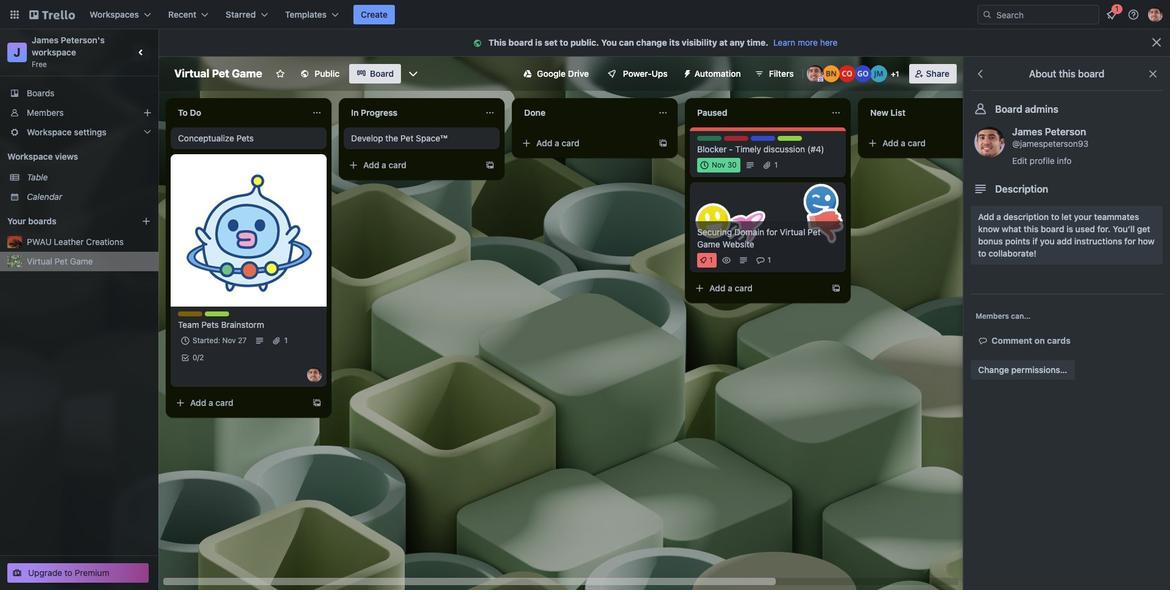 Task type: vqa. For each thing, say whether or not it's contained in the screenshot.
VIEWS
yes



Task type: describe. For each thing, give the bounding box(es) containing it.
pwau
[[27, 237, 52, 247]]

can…
[[1012, 312, 1031, 321]]

customize views image
[[407, 68, 420, 80]]

your
[[7, 216, 26, 226]]

virtual inside the board name text box
[[174, 67, 209, 80]]

game inside virtual pet game link
[[70, 256, 93, 266]]

drive
[[568, 68, 589, 79]]

know
[[979, 224, 1000, 234]]

permissions…
[[1012, 365, 1068, 375]]

team pets brainstorm
[[178, 320, 264, 330]]

about this board
[[1030, 68, 1105, 79]]

0 horizontal spatial james peterson (jamespeterson93) image
[[807, 65, 824, 82]]

0 vertical spatial board
[[509, 37, 533, 48]]

peterson
[[1045, 126, 1087, 137]]

workspace navigation collapse icon image
[[133, 44, 150, 61]]

1 down blocker - timely discussion (#4) link
[[775, 160, 778, 170]]

In Progress text field
[[344, 103, 478, 123]]

pet inside securing domain for virtual pet game website
[[808, 227, 821, 237]]

+ 1
[[891, 70, 900, 79]]

power-ups
[[623, 68, 668, 79]]

christina overa (christinaovera) image
[[839, 65, 856, 82]]

recent
[[168, 9, 197, 20]]

a for in progress
[[382, 160, 387, 170]]

edit profile info link
[[1013, 155, 1072, 166]]

done
[[524, 107, 546, 118]]

recent button
[[161, 5, 216, 24]]

@jamespeterson93
[[1013, 138, 1089, 149]]

google drive icon image
[[524, 70, 532, 78]]

create button
[[354, 5, 395, 24]]

peterson's
[[61, 35, 105, 45]]

create from template… image for to do
[[312, 398, 322, 408]]

add inside add a description to let your teammates know what this board is used for. you'll get bonus points if you add instructions for how to collaborate!
[[979, 212, 995, 222]]

a for to do
[[209, 398, 213, 408]]

game inside the board name text box
[[232, 67, 262, 80]]

list
[[891, 107, 906, 118]]

to right 'set'
[[560, 37, 569, 48]]

power-
[[623, 68, 652, 79]]

pwau leather creations link
[[27, 236, 151, 248]]

color: yellow, title: none image
[[178, 312, 202, 316]]

in progress
[[351, 107, 398, 118]]

visibility
[[682, 37, 718, 48]]

teammates
[[1095, 212, 1140, 222]]

james peterson's workspace link
[[32, 35, 107, 57]]

table link
[[27, 171, 151, 184]]

add for paused
[[710, 283, 726, 293]]

workspace
[[32, 47, 76, 57]]

pwau leather creations
[[27, 237, 124, 247]]

website
[[723, 239, 755, 249]]

members for members can…
[[976, 312, 1010, 321]]

card for done
[[562, 138, 580, 148]]

space™️
[[416, 133, 448, 143]]

automation button
[[678, 64, 749, 84]]

add for in progress
[[363, 160, 380, 170]]

open information menu image
[[1128, 9, 1140, 21]]

add a card button for done
[[517, 134, 654, 153]]

learn more here link
[[769, 37, 838, 48]]

instructions
[[1075, 236, 1123, 246]]

0 horizontal spatial nov
[[222, 336, 236, 345]]

add board image
[[141, 216, 151, 226]]

collaborate!
[[989, 248, 1037, 259]]

description
[[1004, 212, 1049, 222]]

filters button
[[751, 64, 798, 84]]

workspace settings button
[[0, 123, 159, 142]]

color: bold lime, title: "team task" element
[[205, 312, 242, 321]]

create
[[361, 9, 388, 20]]

blocker - timely discussion (#4)
[[698, 144, 825, 154]]

color: red, title: "blocker" element
[[724, 136, 751, 145]]

at
[[720, 37, 728, 48]]

add a card for in progress
[[363, 160, 407, 170]]

edit
[[1013, 155, 1028, 166]]

this inside add a description to let your teammates know what this board is used for. you'll get bonus points if you add instructions for how to collaborate!
[[1024, 224, 1039, 234]]

0 / 2
[[193, 353, 204, 362]]

Done text field
[[517, 103, 651, 123]]

on
[[1035, 335, 1046, 346]]

a for paused
[[728, 283, 733, 293]]

boards
[[28, 216, 56, 226]]

team for team task
[[205, 312, 224, 321]]

1 vertical spatial james peterson (jamespeterson93) image
[[307, 368, 322, 382]]

templates
[[285, 9, 327, 20]]

securing domain for virtual pet game website
[[698, 227, 821, 249]]

new
[[871, 107, 889, 118]]

1 vertical spatial sm image
[[977, 335, 992, 347]]

card for in progress
[[389, 160, 407, 170]]

card for to do
[[216, 398, 234, 408]]

members can…
[[976, 312, 1031, 321]]

0 vertical spatial this
[[1059, 68, 1076, 79]]

this board is set to public. you can change its visibility at any time. learn more here
[[489, 37, 838, 48]]

change
[[979, 365, 1010, 375]]

add a description to let your teammates know what this board is used for. you'll get bonus points if you add instructions for how to collaborate! link
[[971, 206, 1163, 265]]

to inside upgrade to premium link
[[64, 568, 72, 578]]

is inside add a description to let your teammates know what this board is used for. you'll get bonus points if you add instructions for how to collaborate!
[[1067, 224, 1074, 234]]

google drive button
[[517, 64, 597, 84]]

the
[[386, 133, 398, 143]]

for inside add a description to let your teammates know what this board is used for. you'll get bonus points if you add instructions for how to collaborate!
[[1125, 236, 1136, 246]]

Board name text field
[[168, 64, 268, 84]]

premium
[[75, 568, 109, 578]]

for inside securing domain for virtual pet game website
[[767, 227, 778, 237]]

james peterson's workspace free
[[32, 35, 107, 69]]

board for board
[[370, 68, 394, 79]]

1 vertical spatial board
[[1079, 68, 1105, 79]]

a for done
[[555, 138, 560, 148]]

templates button
[[278, 5, 346, 24]]

do
[[190, 107, 201, 118]]

To Do text field
[[171, 103, 305, 123]]

started: nov 27
[[193, 336, 247, 345]]

1 down securing
[[710, 255, 713, 265]]

workspaces button
[[82, 5, 159, 24]]

members for members
[[27, 107, 64, 118]]

share
[[927, 68, 950, 79]]

to
[[178, 107, 188, 118]]

conceptualize pets
[[178, 133, 254, 143]]

filters
[[769, 68, 794, 79]]

Search field
[[993, 5, 1099, 24]]

domain
[[735, 227, 765, 237]]

1 down securing domain for virtual pet game website link
[[768, 255, 771, 265]]

about
[[1030, 68, 1057, 79]]

if
[[1033, 236, 1038, 246]]

-
[[729, 144, 733, 154]]

jeremy miller (jeremymiller198) image
[[871, 65, 888, 82]]

add
[[1057, 236, 1073, 246]]

automation
[[695, 68, 741, 79]]

how
[[1139, 236, 1155, 246]]

any
[[730, 37, 745, 48]]

board inside add a description to let your teammates know what this board is used for. you'll get bonus points if you add instructions for how to collaborate!
[[1041, 224, 1065, 234]]

paused
[[698, 107, 728, 118]]

power-ups button
[[599, 64, 675, 84]]

create from template… image for in progress
[[485, 160, 495, 170]]

description
[[996, 184, 1049, 195]]

j link
[[7, 43, 27, 62]]

0 horizontal spatial is
[[535, 37, 543, 48]]

pet right the
[[401, 133, 414, 143]]

admins
[[1026, 104, 1059, 115]]

more
[[798, 37, 818, 48]]

time.
[[747, 37, 769, 48]]



Task type: locate. For each thing, give the bounding box(es) containing it.
1 vertical spatial members
[[976, 312, 1010, 321]]

1 horizontal spatial this
[[1059, 68, 1076, 79]]

your boards
[[7, 216, 56, 226]]

pets down to do text box
[[237, 133, 254, 143]]

here
[[821, 37, 838, 48]]

0 vertical spatial create from template… image
[[659, 138, 668, 148]]

1 vertical spatial james
[[1013, 126, 1043, 137]]

workspace up workspace views
[[27, 127, 72, 137]]

0 vertical spatial james
[[32, 35, 59, 45]]

1 notification image
[[1105, 7, 1119, 22]]

0 vertical spatial workspace
[[27, 127, 72, 137]]

virtual pet game down leather
[[27, 256, 93, 266]]

1 vertical spatial james peterson (jamespeterson93) image
[[807, 65, 824, 82]]

james peterson (jamespeterson93) image
[[975, 127, 1005, 157], [307, 368, 322, 382]]

0 horizontal spatial pets
[[202, 320, 219, 330]]

calendar link
[[27, 191, 151, 203]]

primary element
[[0, 0, 1171, 29]]

2 horizontal spatial game
[[698, 239, 721, 249]]

add down develop
[[363, 160, 380, 170]]

change permissions… link
[[971, 360, 1075, 380]]

1 vertical spatial virtual
[[780, 227, 806, 237]]

add a card down website
[[710, 283, 753, 293]]

nov inside checkbox
[[712, 160, 726, 170]]

0 horizontal spatial create from template… image
[[312, 398, 322, 408]]

virtual up the to do
[[174, 67, 209, 80]]

blocker left "fyi"
[[724, 136, 751, 145]]

is down let
[[1067, 224, 1074, 234]]

discussion
[[764, 144, 806, 154]]

add a card down done
[[537, 138, 580, 148]]

0 horizontal spatial virtual
[[27, 256, 52, 266]]

pets for conceptualize
[[237, 133, 254, 143]]

pet up to do text box
[[212, 67, 229, 80]]

board for board admins
[[996, 104, 1023, 115]]

card for paused
[[735, 283, 753, 293]]

board
[[370, 68, 394, 79], [996, 104, 1023, 115]]

this right about
[[1059, 68, 1076, 79]]

add a card button for to do
[[171, 393, 307, 413]]

0 horizontal spatial game
[[70, 256, 93, 266]]

board right about
[[1079, 68, 1105, 79]]

a inside add a description to let your teammates know what this board is used for. you'll get bonus points if you add instructions for how to collaborate!
[[997, 212, 1002, 222]]

create from template… image for paused
[[832, 284, 841, 293]]

virtual down the laugh image
[[780, 227, 806, 237]]

public.
[[571, 37, 599, 48]]

0 horizontal spatial team
[[178, 320, 199, 330]]

2 vertical spatial board
[[1041, 224, 1065, 234]]

add a card button down develop the pet space™️ link
[[344, 155, 480, 175]]

board link
[[349, 64, 401, 84]]

search image
[[983, 10, 993, 20]]

you
[[1041, 236, 1055, 246]]

1 horizontal spatial sm image
[[977, 335, 992, 347]]

table
[[27, 172, 48, 182]]

members
[[27, 107, 64, 118], [976, 312, 1010, 321]]

0 horizontal spatial sm image
[[472, 37, 489, 49]]

change
[[637, 37, 667, 48]]

edit profile info
[[1013, 155, 1072, 166]]

sm image
[[472, 37, 489, 49], [977, 335, 992, 347]]

1 horizontal spatial members
[[976, 312, 1010, 321]]

pets up 'started:'
[[202, 320, 219, 330]]

laugh image
[[800, 180, 843, 223]]

Nov 30 checkbox
[[698, 158, 741, 173]]

1 vertical spatial is
[[1067, 224, 1074, 234]]

0 horizontal spatial virtual pet game
[[27, 256, 93, 266]]

add a card for done
[[537, 138, 580, 148]]

create from template… image
[[485, 160, 495, 170], [312, 398, 322, 408]]

color: blue, title: "fyi" element
[[751, 136, 776, 145]]

add a card for to do
[[190, 398, 234, 408]]

blocker - timely discussion (#4) link
[[698, 143, 839, 155]]

pet down leather
[[55, 256, 68, 266]]

goal
[[698, 136, 714, 145]]

0 horizontal spatial board
[[370, 68, 394, 79]]

virtual down pwau
[[27, 256, 52, 266]]

james up workspace
[[32, 35, 59, 45]]

team down the color: yellow, title: none image
[[178, 320, 199, 330]]

can
[[619, 37, 634, 48]]

0 vertical spatial james peterson (jamespeterson93) image
[[975, 127, 1005, 157]]

pet down the laugh image
[[808, 227, 821, 237]]

its
[[670, 37, 680, 48]]

team left the task
[[205, 312, 224, 321]]

james
[[32, 35, 59, 45], [1013, 126, 1043, 137]]

bonus
[[979, 236, 1004, 246]]

star or unstar board image
[[276, 69, 286, 79]]

j
[[14, 45, 21, 59]]

starred button
[[218, 5, 275, 24]]

create from template… image
[[659, 138, 668, 148], [832, 284, 841, 293]]

virtual inside virtual pet game link
[[27, 256, 52, 266]]

0 horizontal spatial this
[[1024, 224, 1039, 234]]

add for to do
[[190, 398, 206, 408]]

boards link
[[0, 84, 159, 103]]

this
[[489, 37, 507, 48]]

0 horizontal spatial board
[[509, 37, 533, 48]]

info
[[1058, 155, 1072, 166]]

team
[[205, 312, 224, 321], [178, 320, 199, 330]]

a
[[555, 138, 560, 148], [901, 138, 906, 148], [382, 160, 387, 170], [997, 212, 1002, 222], [728, 283, 733, 293], [209, 398, 213, 408]]

learn
[[774, 37, 796, 48]]

add down new list
[[883, 138, 899, 148]]

profile
[[1030, 155, 1055, 166]]

team pets brainstorm link
[[178, 319, 320, 331]]

board left admins
[[996, 104, 1023, 115]]

pet inside the board name text box
[[212, 67, 229, 80]]

add a card down the
[[363, 160, 407, 170]]

boards
[[27, 88, 54, 98]]

0 horizontal spatial create from template… image
[[659, 138, 668, 148]]

james for peterson
[[1013, 126, 1043, 137]]

game left 'star or unstar board' image on the top left of the page
[[232, 67, 262, 80]]

board right this
[[509, 37, 533, 48]]

board up you in the right of the page
[[1041, 224, 1065, 234]]

ben nelson (bennelson96) image
[[823, 65, 840, 82]]

1 horizontal spatial nov
[[712, 160, 726, 170]]

calendar
[[27, 191, 62, 202]]

public
[[315, 68, 340, 79]]

1 vertical spatial game
[[698, 239, 721, 249]]

team task
[[205, 312, 242, 321]]

team for team pets brainstorm
[[178, 320, 199, 330]]

0 vertical spatial james peterson (jamespeterson93) image
[[1149, 7, 1163, 22]]

for down you'll
[[1125, 236, 1136, 246]]

27
[[238, 336, 247, 345]]

add a card button down done text field on the top of page
[[517, 134, 654, 153]]

0 horizontal spatial james
[[32, 35, 59, 45]]

blocker fyi
[[724, 136, 762, 145]]

blocker for blocker - timely discussion (#4)
[[698, 144, 727, 154]]

virtual pet game
[[174, 67, 262, 80], [27, 256, 93, 266]]

1 vertical spatial create from template… image
[[312, 398, 322, 408]]

this member is an admin of this board. image
[[818, 77, 824, 82]]

ups
[[652, 68, 668, 79]]

pet
[[212, 67, 229, 80], [401, 133, 414, 143], [808, 227, 821, 237], [55, 256, 68, 266]]

share button
[[910, 64, 957, 84]]

1 vertical spatial this
[[1024, 224, 1039, 234]]

board left customize views image on the top left of page
[[370, 68, 394, 79]]

james peterson (jamespeterson93) image right open information menu image
[[1149, 7, 1163, 22]]

1 horizontal spatial board
[[996, 104, 1023, 115]]

0 vertical spatial pets
[[237, 133, 254, 143]]

back to home image
[[29, 5, 75, 24]]

0 vertical spatial sm image
[[472, 37, 489, 49]]

nov left 27
[[222, 336, 236, 345]]

progress
[[361, 107, 398, 118]]

1 horizontal spatial for
[[1125, 236, 1136, 246]]

comment
[[992, 335, 1033, 346]]

upgrade to premium link
[[7, 563, 149, 583]]

1 down team pets brainstorm link
[[284, 336, 288, 345]]

1 vertical spatial workspace
[[7, 151, 53, 162]]

james peterson link
[[1013, 126, 1087, 137]]

add down website
[[710, 283, 726, 293]]

workspace for workspace views
[[7, 151, 53, 162]]

1 horizontal spatial create from template… image
[[485, 160, 495, 170]]

color: bold lime, title: none image
[[778, 136, 802, 141]]

blocker up nov 30 checkbox
[[698, 144, 727, 154]]

0 vertical spatial board
[[370, 68, 394, 79]]

1 horizontal spatial game
[[232, 67, 262, 80]]

0 vertical spatial nov
[[712, 160, 726, 170]]

0 horizontal spatial members
[[27, 107, 64, 118]]

2 horizontal spatial board
[[1079, 68, 1105, 79]]

0 vertical spatial members
[[27, 107, 64, 118]]

workspace views
[[7, 151, 78, 162]]

pets for team
[[202, 320, 219, 330]]

1 horizontal spatial board
[[1041, 224, 1065, 234]]

1 horizontal spatial james peterson (jamespeterson93) image
[[1149, 7, 1163, 22]]

upgrade
[[28, 568, 62, 578]]

1 horizontal spatial virtual pet game
[[174, 67, 262, 80]]

1 vertical spatial create from template… image
[[832, 284, 841, 293]]

members link
[[0, 103, 159, 123]]

nov left 30
[[712, 160, 726, 170]]

used
[[1076, 224, 1096, 234]]

30
[[728, 160, 737, 170]]

1 horizontal spatial team
[[205, 312, 224, 321]]

conceptualize pets link
[[178, 132, 320, 145]]

members left can…
[[976, 312, 1010, 321]]

0 horizontal spatial james peterson (jamespeterson93) image
[[307, 368, 322, 382]]

james peterson @jamespeterson93
[[1013, 126, 1089, 149]]

1 right jeremy miller (jeremymiller198) icon
[[896, 70, 900, 79]]

add a description to let your teammates know what this board is used for. you'll get bonus points if you add instructions for how to collaborate!
[[979, 212, 1155, 259]]

1 horizontal spatial is
[[1067, 224, 1074, 234]]

add a card down 2
[[190, 398, 234, 408]]

for right domain
[[767, 227, 778, 237]]

gary orlando (garyorlando) image
[[855, 65, 872, 82]]

new list
[[871, 107, 906, 118]]

james down board admins
[[1013, 126, 1043, 137]]

virtual inside securing domain for virtual pet game website
[[780, 227, 806, 237]]

+
[[891, 70, 896, 79]]

virtual pet game inside the board name text box
[[174, 67, 262, 80]]

workspace settings
[[27, 127, 107, 137]]

0 vertical spatial is
[[535, 37, 543, 48]]

set
[[545, 37, 558, 48]]

2 vertical spatial game
[[70, 256, 93, 266]]

for
[[767, 227, 778, 237], [1125, 236, 1136, 246]]

add up the know in the top right of the page
[[979, 212, 995, 222]]

game down pwau leather creations
[[70, 256, 93, 266]]

task
[[226, 312, 242, 321]]

add a card for paused
[[710, 283, 753, 293]]

add down 0 / 2
[[190, 398, 206, 408]]

add a card button for paused
[[690, 279, 827, 298]]

switch to… image
[[9, 9, 21, 21]]

1 horizontal spatial virtual
[[174, 67, 209, 80]]

blocker for blocker fyi
[[724, 136, 751, 145]]

/
[[197, 353, 200, 362]]

conceptualize
[[178, 133, 234, 143]]

views
[[55, 151, 78, 162]]

1 horizontal spatial pets
[[237, 133, 254, 143]]

virtual pet game up to do text box
[[174, 67, 262, 80]]

New List text field
[[863, 103, 998, 123]]

create from template… image for done
[[659, 138, 668, 148]]

team inside team pets brainstorm link
[[178, 320, 199, 330]]

your boards with 2 items element
[[7, 214, 123, 229]]

2 horizontal spatial virtual
[[780, 227, 806, 237]]

add a card button down website
[[690, 279, 827, 298]]

this up if
[[1024, 224, 1039, 234]]

add a card button for in progress
[[344, 155, 480, 175]]

1 vertical spatial virtual pet game
[[27, 256, 93, 266]]

game inside securing domain for virtual pet game website
[[698, 239, 721, 249]]

game down securing
[[698, 239, 721, 249]]

workspace inside popup button
[[27, 127, 72, 137]]

james inside james peterson's workspace free
[[32, 35, 59, 45]]

add a card down list
[[883, 138, 926, 148]]

to right upgrade
[[64, 568, 72, 578]]

(#4)
[[808, 144, 825, 154]]

1 horizontal spatial james peterson (jamespeterson93) image
[[975, 127, 1005, 157]]

color: green, title: "goal" element
[[698, 136, 722, 145]]

securing
[[698, 227, 732, 237]]

1 vertical spatial board
[[996, 104, 1023, 115]]

add down done
[[537, 138, 553, 148]]

securing domain for virtual pet game website link
[[698, 226, 839, 251]]

cards
[[1048, 335, 1071, 346]]

1 vertical spatial pets
[[202, 320, 219, 330]]

fyi
[[751, 136, 762, 145]]

1 horizontal spatial create from template… image
[[832, 284, 841, 293]]

0 vertical spatial virtual pet game
[[174, 67, 262, 80]]

0 vertical spatial create from template… image
[[485, 160, 495, 170]]

james peterson (jamespeterson93) image
[[1149, 7, 1163, 22], [807, 65, 824, 82]]

james inside james peterson @jamespeterson93
[[1013, 126, 1043, 137]]

Paused text field
[[690, 103, 824, 123]]

james peterson (jamespeterson93) image left christina overa (christinaovera) icon
[[807, 65, 824, 82]]

virtual pet game link
[[27, 255, 151, 268]]

1 horizontal spatial james
[[1013, 126, 1043, 137]]

0 vertical spatial game
[[232, 67, 262, 80]]

add a card button down 2
[[171, 393, 307, 413]]

0 vertical spatial virtual
[[174, 67, 209, 80]]

2 vertical spatial virtual
[[27, 256, 52, 266]]

james for peterson's
[[32, 35, 59, 45]]

workspace up the table at the left top of page
[[7, 151, 53, 162]]

to down bonus
[[979, 248, 987, 259]]

to left let
[[1052, 212, 1060, 222]]

members down boards
[[27, 107, 64, 118]]

sm image
[[678, 64, 695, 81]]

workspace for workspace settings
[[27, 127, 72, 137]]

in
[[351, 107, 359, 118]]

2
[[200, 353, 204, 362]]

add for done
[[537, 138, 553, 148]]

1 vertical spatial nov
[[222, 336, 236, 345]]

add a card button down new list text field
[[863, 134, 1000, 153]]

started:
[[193, 336, 220, 345]]

is left 'set'
[[535, 37, 543, 48]]

0 horizontal spatial for
[[767, 227, 778, 237]]

for.
[[1098, 224, 1111, 234]]

1
[[896, 70, 900, 79], [775, 160, 778, 170], [710, 255, 713, 265], [768, 255, 771, 265], [284, 336, 288, 345]]



